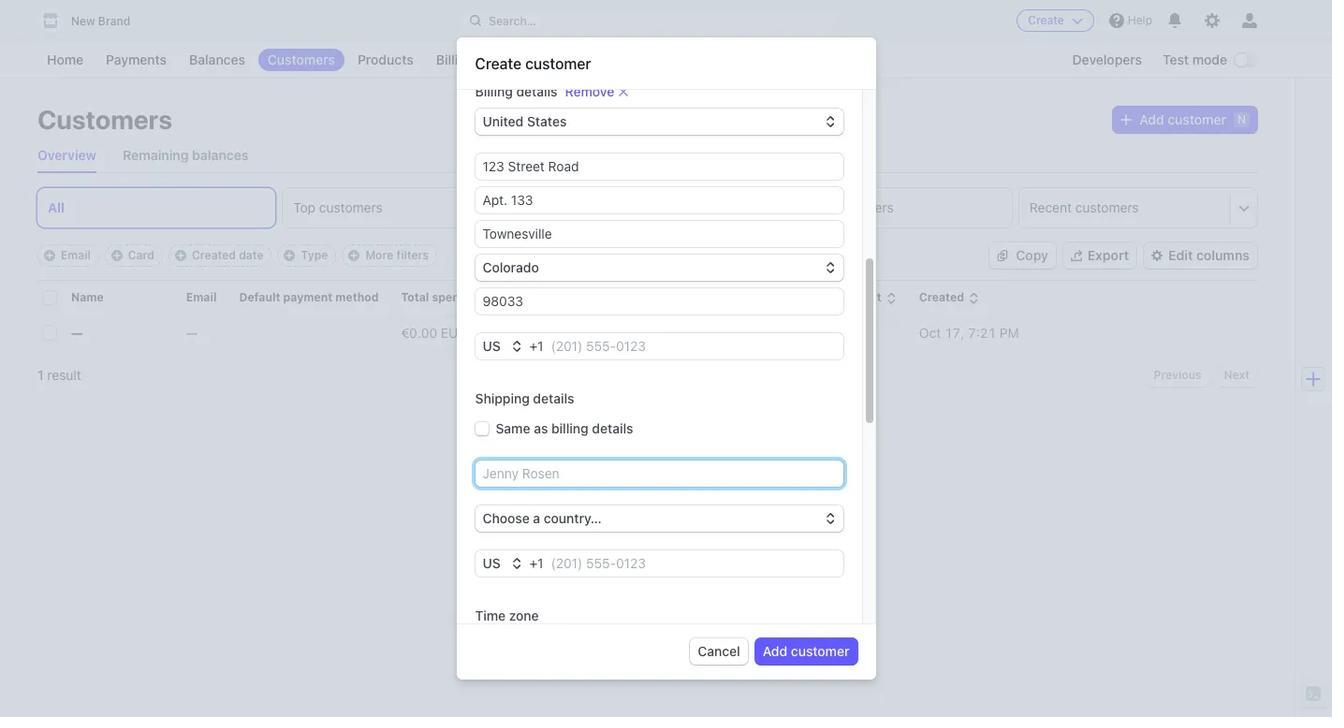 Task type: describe. For each thing, give the bounding box(es) containing it.
svg image
[[1121, 114, 1132, 126]]

toolbar containing email
[[37, 244, 437, 267]]

billing for billing
[[436, 52, 474, 67]]

add customer button
[[756, 639, 857, 665]]

€0.00 for 2nd €0.00 eur link from the right
[[598, 325, 634, 340]]

recent
[[1030, 199, 1072, 215]]

oct
[[919, 325, 941, 340]]

details for billing details
[[516, 83, 558, 99]]

previous button
[[1147, 364, 1210, 387]]

new brand button
[[37, 7, 149, 34]]

date
[[239, 248, 264, 262]]

top
[[293, 199, 316, 215]]

n
[[1238, 112, 1246, 126]]

repeat
[[784, 199, 827, 215]]

+ for (201) 555-0123 telephone field
[[530, 338, 538, 354]]

default
[[239, 290, 280, 304]]

repeat customers link
[[774, 188, 1012, 228]]

shipping details
[[475, 391, 575, 406]]

balances
[[192, 147, 249, 163]]

svg image
[[998, 250, 1009, 261]]

new
[[71, 14, 95, 28]]

balances
[[189, 52, 245, 67]]

add customer inside button
[[763, 643, 850, 659]]

overview link
[[37, 139, 96, 172]]

next button
[[1217, 364, 1258, 387]]

ZIP text field
[[475, 288, 843, 315]]

export button
[[1064, 243, 1137, 269]]

total spend
[[401, 290, 467, 304]]

all link
[[37, 188, 276, 228]]

1 result
[[37, 367, 81, 383]]

7:21
[[968, 325, 997, 340]]

next
[[1225, 368, 1250, 382]]

home
[[47, 52, 83, 67]]

billing link
[[427, 49, 483, 71]]

Select Item checkbox
[[43, 326, 56, 339]]

City text field
[[475, 221, 843, 247]]

first-time customers
[[539, 199, 664, 215]]

same as billing details
[[496, 420, 634, 436]]

create customer
[[475, 55, 591, 72]]

€0.00 for 3rd €0.00 eur link from right
[[401, 325, 438, 340]]

time zone
[[475, 608, 539, 624]]

edit columns button
[[1145, 243, 1258, 269]]

united
[[483, 113, 524, 129]]

0 link
[[504, 317, 598, 348]]

a
[[533, 510, 541, 526]]

1 — link from the left
[[71, 317, 126, 348]]

1 eur from the left
[[441, 325, 467, 340]]

remaining balances link
[[123, 139, 249, 172]]

billing
[[552, 420, 589, 436]]

products
[[358, 52, 414, 67]]

method
[[336, 290, 379, 304]]

1 vertical spatial email
[[186, 290, 217, 304]]

billing details
[[475, 83, 558, 99]]

choose a country… button
[[475, 506, 843, 532]]

€0.00 eur for 2nd €0.00 eur link from the right
[[598, 325, 663, 340]]

1 €0.00 eur link from the left
[[401, 317, 504, 348]]

default payment method
[[239, 290, 379, 304]]

recent customers
[[1030, 199, 1139, 215]]

1 vertical spatial customer
[[1168, 111, 1227, 127]]

0 vertical spatial customer
[[526, 55, 591, 72]]

Address line 1 text field
[[475, 154, 843, 180]]

search…
[[489, 14, 537, 28]]

products link
[[348, 49, 423, 71]]

3 €0.00 eur link from the left
[[685, 317, 805, 348]]

filters
[[397, 248, 429, 262]]

2 — from the left
[[186, 325, 197, 340]]

remove
[[565, 83, 615, 99]]

€0.00 eur for 3rd €0.00 eur link from right
[[401, 325, 467, 340]]

top customers link
[[283, 188, 521, 228]]

card
[[128, 248, 154, 262]]

export
[[1088, 247, 1130, 263]]

name
[[71, 290, 104, 304]]

more
[[366, 248, 394, 262]]

first-time customers link
[[529, 188, 767, 228]]

new brand
[[71, 14, 130, 28]]

reports link
[[487, 49, 554, 71]]

developers
[[1073, 52, 1143, 67]]

previous
[[1154, 368, 1202, 382]]

2 €0.00 eur link from the left
[[598, 317, 685, 348]]

edit
[[1169, 247, 1193, 263]]

(201) 555-0123 telephone field
[[544, 333, 843, 360]]

+ 1 for (201) 555-0123 phone field
[[530, 555, 544, 571]]

pm
[[1000, 325, 1020, 340]]

balances link
[[180, 49, 255, 71]]

1 vertical spatial 1
[[37, 367, 44, 383]]

create button
[[1017, 9, 1095, 32]]

test
[[1163, 52, 1189, 67]]

payment for default
[[283, 290, 333, 304]]

type
[[301, 248, 328, 262]]

remaining
[[123, 147, 189, 163]]

created for created date
[[192, 248, 236, 262]]

connect link
[[558, 49, 629, 71]]

(201) 555-0123 telephone field
[[544, 551, 843, 577]]

Address line 2 text field
[[475, 187, 843, 214]]

add more filters image
[[349, 250, 360, 261]]

time
[[571, 199, 597, 215]]

€0.00 eur for third €0.00 eur link from the left
[[685, 325, 751, 340]]

same
[[496, 420, 531, 436]]

details for shipping details
[[533, 391, 575, 406]]

2 — link from the left
[[186, 317, 239, 348]]

united states
[[483, 113, 567, 129]]

country…
[[544, 510, 602, 526]]



Task type: locate. For each thing, give the bounding box(es) containing it.
+ for (201) 555-0123 phone field
[[530, 555, 538, 571]]

— right select item checkbox
[[71, 325, 83, 340]]

1 + from the top
[[530, 338, 538, 354]]

customers for recent customers
[[1076, 199, 1139, 215]]

developers link
[[1063, 49, 1152, 71]]

open overflow menu image
[[1239, 202, 1250, 213]]

columns
[[1197, 247, 1250, 263]]

choose
[[483, 510, 530, 526]]

1 horizontal spatial payments
[[504, 290, 560, 304]]

0 vertical spatial customers
[[268, 52, 335, 67]]

payments up 0 link
[[504, 290, 560, 304]]

Select All checkbox
[[43, 291, 56, 304]]

billing up united
[[475, 83, 513, 99]]

2 + 1 from the top
[[530, 555, 544, 571]]

test mode
[[1163, 52, 1228, 67]]

customers left products
[[268, 52, 335, 67]]

0 horizontal spatial eur
[[441, 325, 467, 340]]

0 horizontal spatial customers
[[37, 104, 172, 135]]

Jenny Rosen text field
[[475, 461, 843, 487]]

2 vertical spatial 1
[[538, 555, 544, 571]]

0 horizontal spatial — link
[[71, 317, 126, 348]]

0 horizontal spatial €0.00 eur
[[401, 325, 467, 340]]

toolbar
[[37, 244, 437, 267]]

0 vertical spatial billing
[[436, 52, 474, 67]]

customers
[[319, 199, 383, 215], [601, 199, 664, 215], [830, 199, 894, 215], [1076, 199, 1139, 215]]

€0.00 eur link down the spend
[[401, 317, 504, 348]]

customers right the top at the left of page
[[319, 199, 383, 215]]

3 customers from the left
[[830, 199, 894, 215]]

add email image
[[44, 250, 55, 261]]

customers
[[268, 52, 335, 67], [37, 104, 172, 135]]

0 horizontal spatial billing
[[436, 52, 474, 67]]

1 horizontal spatial add customer
[[1140, 111, 1227, 127]]

created up oct
[[919, 290, 965, 304]]

0
[[504, 325, 512, 340]]

1 horizontal spatial —
[[186, 325, 197, 340]]

1 horizontal spatial customer
[[791, 643, 850, 659]]

all
[[48, 199, 65, 215]]

2 vertical spatial details
[[592, 420, 634, 436]]

remaining balances
[[123, 147, 249, 163]]

tab list containing overview
[[37, 139, 1258, 173]]

0 vertical spatial 1
[[538, 338, 544, 354]]

+ 1 down a
[[530, 555, 544, 571]]

repeat customers
[[784, 199, 894, 215]]

create for create customer
[[475, 55, 522, 72]]

add inside button
[[763, 643, 788, 659]]

customers link
[[258, 49, 345, 71]]

1 horizontal spatial €0.00 eur
[[598, 325, 663, 340]]

2 customers from the left
[[601, 199, 664, 215]]

tab list down the address line 1 text box
[[37, 188, 1258, 228]]

2 horizontal spatial customer
[[1168, 111, 1227, 127]]

1 horizontal spatial payment
[[833, 290, 882, 304]]

€0.00
[[401, 325, 438, 340], [598, 325, 634, 340], [685, 325, 722, 340]]

top customers
[[293, 199, 383, 215]]

1 vertical spatial add
[[763, 643, 788, 659]]

1 vertical spatial created
[[919, 290, 965, 304]]

1 vertical spatial payments
[[504, 290, 560, 304]]

create
[[1029, 13, 1065, 27], [475, 55, 522, 72]]

add
[[1140, 111, 1165, 127], [763, 643, 788, 659]]

2 eur from the left
[[637, 325, 663, 340]]

payments link
[[97, 49, 176, 71]]

details up same as billing details
[[533, 391, 575, 406]]

0 vertical spatial +
[[530, 338, 538, 354]]

0 vertical spatial create
[[1029, 13, 1065, 27]]

1 — from the left
[[71, 325, 83, 340]]

payment for last
[[833, 290, 882, 304]]

0 vertical spatial created
[[192, 248, 236, 262]]

0 horizontal spatial add customer
[[763, 643, 850, 659]]

as
[[534, 420, 548, 436]]

cancel button
[[691, 639, 748, 665]]

add right svg icon
[[1140, 111, 1165, 127]]

billing left reports
[[436, 52, 474, 67]]

0 horizontal spatial —
[[71, 325, 83, 340]]

2 horizontal spatial €0.00 eur
[[685, 325, 751, 340]]

copy
[[1017, 247, 1049, 263]]

2 horizontal spatial €0.00
[[685, 325, 722, 340]]

create up billing details
[[475, 55, 522, 72]]

1 horizontal spatial customers
[[268, 52, 335, 67]]

overview
[[37, 147, 96, 163]]

0 vertical spatial + 1
[[530, 338, 544, 354]]

1 horizontal spatial eur
[[637, 325, 663, 340]]

0 horizontal spatial created
[[192, 248, 236, 262]]

+ right 0
[[530, 338, 538, 354]]

payment down type
[[283, 290, 333, 304]]

details right billing
[[592, 420, 634, 436]]

— link down default
[[186, 317, 239, 348]]

0 vertical spatial add
[[1140, 111, 1165, 127]]

0 horizontal spatial payments
[[106, 52, 167, 67]]

billing for billing details
[[475, 83, 513, 99]]

2 €0.00 eur from the left
[[598, 325, 663, 340]]

2 €0.00 from the left
[[598, 325, 634, 340]]

tab list
[[37, 139, 1258, 173], [37, 188, 1258, 228]]

result
[[47, 367, 81, 383]]

€0.00 eur link down last
[[685, 317, 805, 348]]

add right cancel
[[763, 643, 788, 659]]

1 horizontal spatial add
[[1140, 111, 1165, 127]]

1 horizontal spatial €0.00
[[598, 325, 634, 340]]

1 horizontal spatial billing
[[475, 83, 513, 99]]

mode
[[1193, 52, 1228, 67]]

0 vertical spatial email
[[61, 248, 91, 262]]

total
[[401, 290, 429, 304]]

1 tab list from the top
[[37, 139, 1258, 173]]

shipping
[[475, 391, 530, 406]]

1 right 0
[[538, 338, 544, 354]]

customers inside customers link
[[268, 52, 335, 67]]

email right add email icon
[[61, 248, 91, 262]]

payments down brand
[[106, 52, 167, 67]]

1 payment from the left
[[283, 290, 333, 304]]

add customer right svg icon
[[1140, 111, 1227, 127]]

last
[[805, 290, 830, 304]]

customers right repeat
[[830, 199, 894, 215]]

details
[[516, 83, 558, 99], [533, 391, 575, 406], [592, 420, 634, 436]]

created for created
[[919, 290, 965, 304]]

email inside toolbar
[[61, 248, 91, 262]]

more filters
[[366, 248, 429, 262]]

first-
[[539, 199, 571, 215]]

3 €0.00 from the left
[[685, 325, 722, 340]]

0 horizontal spatial payment
[[283, 290, 333, 304]]

add created date image
[[175, 250, 186, 261]]

+ down a
[[530, 555, 538, 571]]

— link down the name
[[71, 317, 126, 348]]

tab list containing all
[[37, 188, 1258, 228]]

customers for top customers
[[319, 199, 383, 215]]

1 €0.00 from the left
[[401, 325, 438, 340]]

2 payment from the left
[[833, 290, 882, 304]]

created
[[192, 248, 236, 262], [919, 290, 965, 304]]

0 horizontal spatial €0.00
[[401, 325, 438, 340]]

0 horizontal spatial add
[[763, 643, 788, 659]]

Search… search field
[[459, 9, 836, 32]]

0 horizontal spatial customer
[[526, 55, 591, 72]]

€0.00 eur link down zip text box
[[598, 317, 685, 348]]

customers for repeat customers
[[830, 199, 894, 215]]

1 vertical spatial details
[[533, 391, 575, 406]]

choose a country…
[[483, 510, 602, 526]]

remove button
[[565, 82, 630, 101]]

1 vertical spatial create
[[475, 55, 522, 72]]

eur
[[441, 325, 467, 340], [637, 325, 663, 340], [725, 325, 751, 340]]

4 customers from the left
[[1076, 199, 1139, 215]]

details down create customer
[[516, 83, 558, 99]]

1 + 1 from the top
[[530, 338, 544, 354]]

2 horizontal spatial eur
[[725, 325, 751, 340]]

email down add created date icon at the left top of the page
[[186, 290, 217, 304]]

1 vertical spatial billing
[[475, 83, 513, 99]]

0 horizontal spatial create
[[475, 55, 522, 72]]

1 down choose a country…
[[538, 555, 544, 571]]

zone
[[509, 608, 539, 624]]

create inside button
[[1029, 13, 1065, 27]]

1 horizontal spatial created
[[919, 290, 965, 304]]

spend
[[432, 290, 467, 304]]

brand
[[98, 14, 130, 28]]

— down add created date icon at the left top of the page
[[186, 325, 197, 340]]

€0.00 eur
[[401, 325, 467, 340], [598, 325, 663, 340], [685, 325, 751, 340]]

1 vertical spatial tab list
[[37, 188, 1258, 228]]

1 €0.00 eur from the left
[[401, 325, 467, 340]]

payment
[[283, 290, 333, 304], [833, 290, 882, 304]]

0 vertical spatial details
[[516, 83, 558, 99]]

€0.00 eur link
[[401, 317, 504, 348], [598, 317, 685, 348], [685, 317, 805, 348]]

customers up overview
[[37, 104, 172, 135]]

1 vertical spatial customers
[[37, 104, 172, 135]]

customers up city text field
[[601, 199, 664, 215]]

€0.00 for third €0.00 eur link from the left
[[685, 325, 722, 340]]

reports
[[496, 52, 545, 67]]

3 eur from the left
[[725, 325, 751, 340]]

1 for (201) 555-0123 telephone field
[[538, 338, 544, 354]]

copy button
[[990, 243, 1056, 269]]

0 vertical spatial tab list
[[37, 139, 1258, 173]]

1 customers from the left
[[319, 199, 383, 215]]

3 €0.00 eur from the left
[[685, 325, 751, 340]]

1 left result
[[37, 367, 44, 383]]

home link
[[37, 49, 93, 71]]

0 vertical spatial payments
[[106, 52, 167, 67]]

+
[[530, 338, 538, 354], [530, 555, 538, 571]]

1 horizontal spatial create
[[1029, 13, 1065, 27]]

cancel
[[698, 643, 741, 659]]

last payment
[[805, 290, 882, 304]]

0 horizontal spatial email
[[61, 248, 91, 262]]

2 vertical spatial customer
[[791, 643, 850, 659]]

+ 1 for (201) 555-0123 telephone field
[[530, 338, 544, 354]]

— link
[[71, 317, 126, 348], [186, 317, 239, 348]]

created right add created date icon at the left top of the page
[[192, 248, 236, 262]]

—
[[71, 325, 83, 340], [186, 325, 197, 340]]

+ 1 right 0
[[530, 338, 544, 354]]

time
[[475, 608, 506, 624]]

united states button
[[475, 109, 843, 135]]

states
[[527, 113, 567, 129]]

add type image
[[284, 250, 295, 261]]

create for create
[[1029, 13, 1065, 27]]

1 horizontal spatial — link
[[186, 317, 239, 348]]

0 vertical spatial add customer
[[1140, 111, 1227, 127]]

create up developers link on the top right of page
[[1029, 13, 1065, 27]]

1 vertical spatial add customer
[[763, 643, 850, 659]]

payment right last
[[833, 290, 882, 304]]

email
[[61, 248, 91, 262], [186, 290, 217, 304]]

connect
[[567, 52, 620, 67]]

oct 17, 7:21 pm
[[919, 325, 1020, 340]]

tab list down united states dropdown button
[[37, 139, 1258, 173]]

2 tab list from the top
[[37, 188, 1258, 228]]

add card image
[[111, 250, 122, 261]]

1 for (201) 555-0123 phone field
[[538, 555, 544, 571]]

add customer right cancel
[[763, 643, 850, 659]]

1 vertical spatial + 1
[[530, 555, 544, 571]]

1 horizontal spatial email
[[186, 290, 217, 304]]

oct 17, 7:21 pm link
[[919, 317, 1258, 348]]

2 + from the top
[[530, 555, 538, 571]]

created date
[[192, 248, 264, 262]]

customer inside button
[[791, 643, 850, 659]]

customers up export
[[1076, 199, 1139, 215]]

1 vertical spatial +
[[530, 555, 538, 571]]



Task type: vqa. For each thing, say whether or not it's contained in the screenshot.
third €0.00 EUR link from the left
yes



